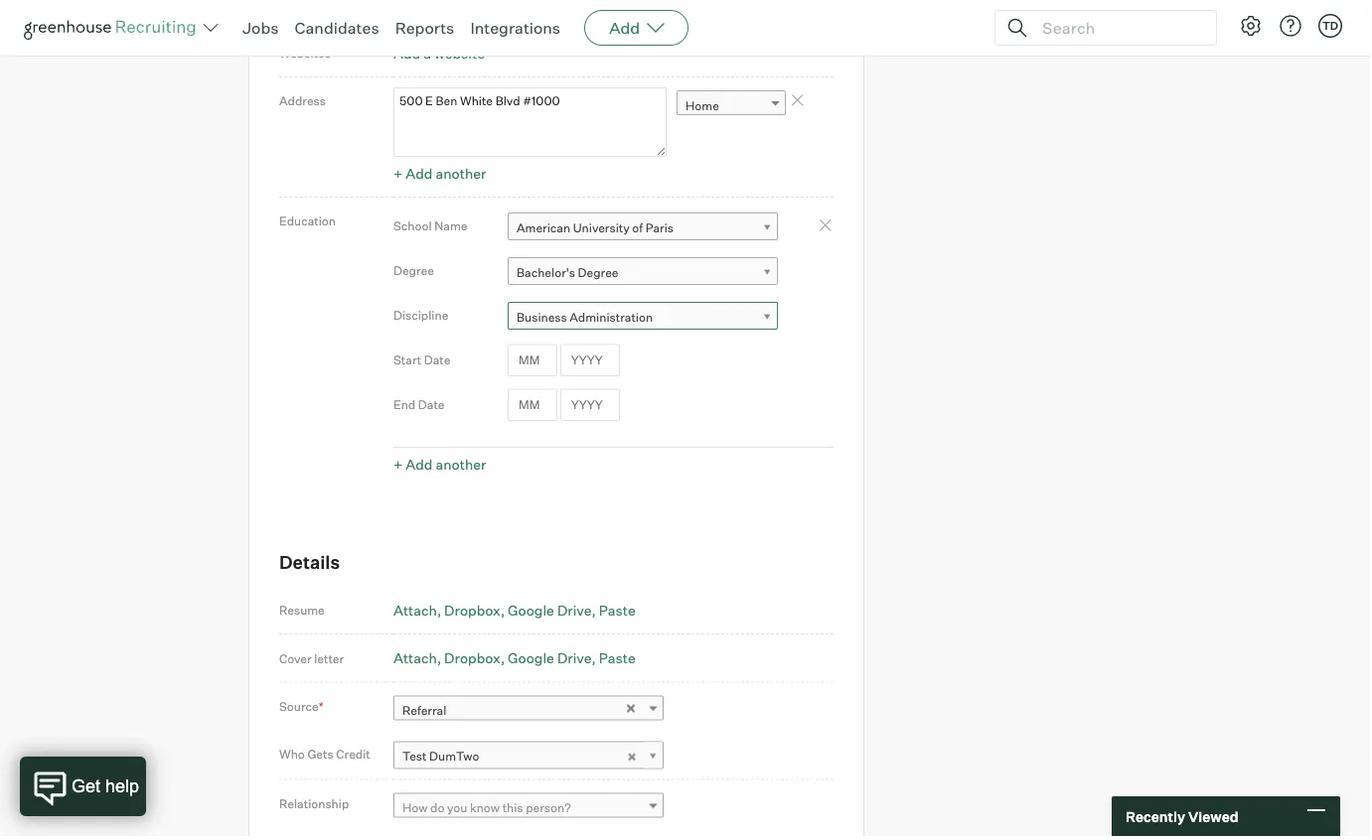 Task type: locate. For each thing, give the bounding box(es) containing it.
drive for resume
[[557, 602, 592, 619]]

1 google from the top
[[508, 602, 554, 619]]

2 paste from the top
[[599, 650, 636, 667]]

degree
[[394, 263, 434, 278], [578, 265, 619, 280]]

2 google drive link from the top
[[508, 650, 596, 667]]

1 attach link from the top
[[394, 602, 441, 619]]

jobs link
[[242, 18, 279, 38]]

+ add another link down end date
[[394, 456, 486, 473]]

1 + from the top
[[394, 165, 403, 182]]

+ add another
[[394, 165, 486, 182], [394, 456, 486, 473]]

add
[[609, 18, 640, 38], [394, 44, 421, 62], [406, 165, 433, 182], [406, 456, 433, 473]]

+ down end
[[394, 456, 403, 473]]

+ add another link inside education "element"
[[394, 456, 486, 473]]

viewed
[[1188, 808, 1239, 826]]

1 vertical spatial google
[[508, 650, 554, 667]]

2 drive from the top
[[557, 650, 592, 667]]

YYYY text field
[[560, 344, 620, 376], [560, 389, 620, 421]]

bachelor's degree link
[[508, 258, 778, 286]]

1 attach from the top
[[394, 602, 437, 619]]

2 dropbox link from the top
[[444, 650, 505, 667]]

1 dropbox from the top
[[444, 602, 501, 619]]

1 dropbox link from the top
[[444, 602, 505, 619]]

+
[[394, 165, 403, 182], [394, 456, 403, 473]]

2 attach dropbox google drive paste from the top
[[394, 650, 636, 667]]

2 google from the top
[[508, 650, 554, 667]]

jobs
[[242, 18, 279, 38]]

degree down american university of paris
[[578, 265, 619, 280]]

add inside education "element"
[[406, 456, 433, 473]]

MM text field
[[508, 344, 557, 376]]

0 vertical spatial drive
[[557, 602, 592, 619]]

letter
[[314, 651, 344, 666]]

google for cover letter
[[508, 650, 554, 667]]

date right end
[[418, 398, 445, 412]]

2 attach link from the top
[[394, 650, 441, 667]]

1 vertical spatial attach
[[394, 650, 437, 667]]

1 vertical spatial another
[[436, 456, 486, 473]]

google
[[508, 602, 554, 619], [508, 650, 554, 667]]

0 vertical spatial dropbox
[[444, 602, 501, 619]]

google drive link
[[508, 602, 596, 619], [508, 650, 596, 667]]

td
[[1323, 19, 1339, 32]]

cover
[[279, 651, 312, 666]]

1 vertical spatial dropbox
[[444, 650, 501, 667]]

0 vertical spatial + add another
[[394, 165, 486, 182]]

source *
[[279, 700, 324, 715]]

1 vertical spatial drive
[[557, 650, 592, 667]]

cover letter
[[279, 651, 344, 666]]

2 paste link from the top
[[599, 650, 636, 667]]

attach for resume
[[394, 602, 437, 619]]

0 vertical spatial + add another link
[[394, 165, 486, 182]]

0 vertical spatial dropbox link
[[444, 602, 505, 619]]

+ add another inside education "element"
[[394, 456, 486, 473]]

know
[[470, 801, 500, 816]]

another down end date
[[436, 456, 486, 473]]

attach dropbox google drive paste
[[394, 602, 636, 619], [394, 650, 636, 667]]

education element
[[394, 204, 834, 478]]

1 paste from the top
[[599, 602, 636, 619]]

+ add another for education
[[394, 456, 486, 473]]

0 vertical spatial attach link
[[394, 602, 441, 619]]

+ for address
[[394, 165, 403, 182]]

start date
[[394, 353, 451, 368]]

add a website link
[[394, 44, 485, 62]]

1 paste link from the top
[[599, 602, 636, 619]]

candidates
[[295, 18, 379, 38]]

degree down "school"
[[394, 263, 434, 278]]

1 vertical spatial + add another link
[[394, 456, 486, 473]]

another up the name
[[436, 165, 486, 182]]

1 yyyy text field from the top
[[560, 344, 620, 376]]

paste link for resume
[[599, 602, 636, 619]]

credit
[[336, 747, 370, 762]]

*
[[319, 700, 324, 715]]

drive
[[557, 602, 592, 619], [557, 650, 592, 667]]

MM text field
[[508, 389, 557, 421]]

1 + add another link from the top
[[394, 165, 486, 182]]

0 vertical spatial attach dropbox google drive paste
[[394, 602, 636, 619]]

0 vertical spatial yyyy text field
[[560, 344, 620, 376]]

1 vertical spatial dropbox link
[[444, 650, 505, 667]]

2 + add another from the top
[[394, 456, 486, 473]]

paste link for cover letter
[[599, 650, 636, 667]]

dropbox
[[444, 602, 501, 619], [444, 650, 501, 667]]

1 google drive link from the top
[[508, 602, 596, 619]]

0 vertical spatial google
[[508, 602, 554, 619]]

attach link for resume
[[394, 602, 441, 619]]

0 vertical spatial attach
[[394, 602, 437, 619]]

test dumtwo
[[402, 749, 479, 764]]

american
[[517, 220, 570, 235]]

1 vertical spatial + add another
[[394, 456, 486, 473]]

+ for education
[[394, 456, 403, 473]]

None text field
[[394, 88, 667, 157]]

business administration
[[517, 310, 653, 325]]

1 + add another from the top
[[394, 165, 486, 182]]

2 another from the top
[[436, 456, 486, 473]]

test dumtwo link
[[394, 742, 664, 771]]

bachelor's
[[517, 265, 575, 280]]

how
[[402, 801, 428, 816]]

+ add another down end date
[[394, 456, 486, 473]]

1 vertical spatial attach dropbox google drive paste
[[394, 650, 636, 667]]

1 drive from the top
[[557, 602, 592, 619]]

2 + add another link from the top
[[394, 456, 486, 473]]

1 vertical spatial date
[[418, 398, 445, 412]]

dropbox link
[[444, 602, 505, 619], [444, 650, 505, 667]]

+ add another link for address
[[394, 165, 486, 182]]

1 vertical spatial paste link
[[599, 650, 636, 667]]

+ add another up school name
[[394, 165, 486, 182]]

paste for cover letter
[[599, 650, 636, 667]]

date
[[424, 353, 451, 368], [418, 398, 445, 412]]

another
[[436, 165, 486, 182], [436, 456, 486, 473]]

bachelor's degree
[[517, 265, 619, 280]]

+ add another link up school name
[[394, 165, 486, 182]]

name
[[434, 219, 468, 234]]

0 vertical spatial paste link
[[599, 602, 636, 619]]

websites
[[279, 46, 331, 61]]

2 yyyy text field from the top
[[560, 389, 620, 421]]

+ inside education "element"
[[394, 456, 403, 473]]

1 attach dropbox google drive paste from the top
[[394, 602, 636, 619]]

referral
[[402, 703, 447, 718]]

google drive link for resume
[[508, 602, 596, 619]]

recently
[[1126, 808, 1186, 826]]

date for end date
[[418, 398, 445, 412]]

gets
[[307, 747, 334, 762]]

yyyy text field right mm text box
[[560, 389, 620, 421]]

2 attach from the top
[[394, 650, 437, 667]]

1 another from the top
[[436, 165, 486, 182]]

+ add another link
[[394, 165, 486, 182], [394, 456, 486, 473]]

relationship
[[279, 797, 349, 812]]

1 vertical spatial paste
[[599, 650, 636, 667]]

1 vertical spatial attach link
[[394, 650, 441, 667]]

this
[[502, 801, 523, 816]]

0 vertical spatial paste
[[599, 602, 636, 619]]

another inside education "element"
[[436, 456, 486, 473]]

0 vertical spatial google drive link
[[508, 602, 596, 619]]

1 vertical spatial yyyy text field
[[560, 389, 620, 421]]

1 vertical spatial +
[[394, 456, 403, 473]]

2 dropbox from the top
[[444, 650, 501, 667]]

another for address
[[436, 165, 486, 182]]

of
[[632, 220, 643, 235]]

date right start
[[424, 353, 451, 368]]

paste
[[599, 602, 636, 619], [599, 650, 636, 667]]

2 + from the top
[[394, 456, 403, 473]]

home link
[[677, 90, 786, 119]]

attach
[[394, 602, 437, 619], [394, 650, 437, 667]]

drive for cover letter
[[557, 650, 592, 667]]

discipline
[[394, 308, 449, 323]]

recently viewed
[[1126, 808, 1239, 826]]

dropbox for cover letter
[[444, 650, 501, 667]]

date for start date
[[424, 353, 451, 368]]

0 vertical spatial another
[[436, 165, 486, 182]]

paste link
[[599, 602, 636, 619], [599, 650, 636, 667]]

0 vertical spatial +
[[394, 165, 403, 182]]

+ add another for address
[[394, 165, 486, 182]]

yyyy text field down business administration
[[560, 344, 620, 376]]

attach for cover letter
[[394, 650, 437, 667]]

1 vertical spatial google drive link
[[508, 650, 596, 667]]

+ up "school"
[[394, 165, 403, 182]]

0 vertical spatial date
[[424, 353, 451, 368]]

attach link
[[394, 602, 441, 619], [394, 650, 441, 667]]



Task type: vqa. For each thing, say whether or not it's contained in the screenshot.
the +
yes



Task type: describe. For each thing, give the bounding box(es) containing it.
paste for resume
[[599, 602, 636, 619]]

greenhouse recruiting image
[[24, 16, 203, 40]]

end date
[[394, 398, 445, 412]]

how do you know this person? link
[[394, 793, 664, 822]]

business administration link
[[508, 302, 778, 331]]

yyyy text field for start date
[[560, 344, 620, 376]]

td button
[[1319, 14, 1343, 38]]

business
[[517, 310, 567, 325]]

details
[[279, 551, 340, 573]]

integrations
[[470, 18, 561, 38]]

resume
[[279, 603, 325, 618]]

google drive link for cover letter
[[508, 650, 596, 667]]

dropbox link for cover letter
[[444, 650, 505, 667]]

how do you know this person?
[[402, 801, 571, 816]]

end
[[394, 398, 416, 412]]

yyyy text field for end date
[[560, 389, 620, 421]]

american university of paris
[[517, 220, 674, 235]]

attach dropbox google drive paste for resume
[[394, 602, 636, 619]]

you
[[447, 801, 467, 816]]

school
[[394, 219, 432, 234]]

school name
[[394, 219, 468, 234]]

administration
[[570, 310, 653, 325]]

dumtwo
[[429, 749, 479, 764]]

1 horizontal spatial degree
[[578, 265, 619, 280]]

who gets credit
[[279, 747, 370, 762]]

american university of paris link
[[508, 213, 778, 242]]

google for resume
[[508, 602, 554, 619]]

address
[[279, 93, 326, 108]]

candidates link
[[295, 18, 379, 38]]

Search text field
[[1037, 13, 1198, 42]]

+ add another link for education
[[394, 456, 486, 473]]

dropbox for resume
[[444, 602, 501, 619]]

add inside popup button
[[609, 18, 640, 38]]

td button
[[1315, 10, 1347, 42]]

home
[[686, 98, 719, 113]]

person?
[[526, 801, 571, 816]]

reports link
[[395, 18, 455, 38]]

configure image
[[1239, 14, 1263, 38]]

paris
[[646, 220, 674, 235]]

start
[[394, 353, 422, 368]]

who
[[279, 747, 305, 762]]

add a website
[[394, 44, 485, 62]]

website
[[434, 44, 485, 62]]

a
[[424, 44, 431, 62]]

integrations link
[[470, 18, 561, 38]]

do
[[430, 801, 445, 816]]

education
[[279, 214, 336, 229]]

attach dropbox google drive paste for cover letter
[[394, 650, 636, 667]]

0 horizontal spatial degree
[[394, 263, 434, 278]]

attach link for cover letter
[[394, 650, 441, 667]]

test
[[402, 749, 427, 764]]

add button
[[584, 10, 689, 46]]

referral link
[[394, 696, 664, 725]]

another for education
[[436, 456, 486, 473]]

reports
[[395, 18, 455, 38]]

university
[[573, 220, 630, 235]]

dropbox link for resume
[[444, 602, 505, 619]]

source
[[279, 700, 319, 715]]



